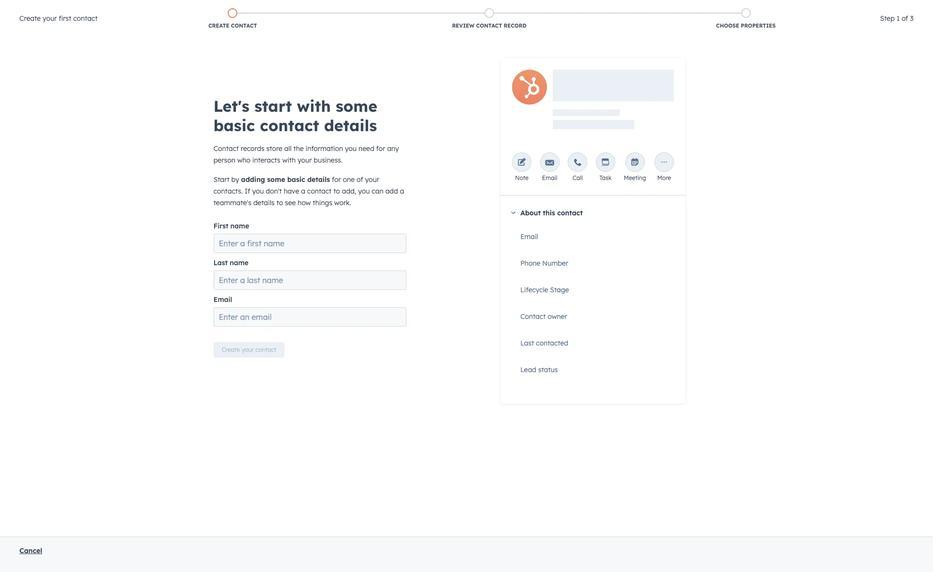 Task type: describe. For each thing, give the bounding box(es) containing it.
your inside for one of your contacts. if you don't have a contact to add, you can add a teammate's details to see how things work.
[[365, 175, 379, 184]]

last contacted
[[520, 339, 568, 348]]

some for with
[[336, 96, 377, 116]]

questions
[[223, 7, 254, 16]]

all
[[284, 144, 292, 153]]

you for need
[[345, 144, 357, 153]]

who
[[237, 156, 250, 165]]

create for create contact
[[208, 22, 229, 29]]

of for 1
[[902, 14, 908, 23]]

have
[[284, 187, 299, 196]]

create contact list item
[[104, 6, 361, 31]]

details inside let's start with some basic contact details
[[324, 116, 377, 135]]

create for create your contact
[[222, 346, 240, 354]]

add,
[[342, 187, 356, 196]]

choose properties list item
[[618, 6, 874, 31]]

need inside the 'contact records store all the information you need for any person who interacts with your business.'
[[359, 144, 374, 153]]

by
[[231, 175, 239, 184]]

contact inside button
[[255, 346, 276, 354]]

things
[[313, 199, 332, 207]]

talk to sales
[[309, 8, 343, 16]]

meeting
[[624, 174, 646, 182]]

Lead status text field
[[520, 365, 674, 380]]

contact for contact records store all the information you need for any person who interacts with your business.
[[214, 144, 239, 153]]

marketing
[[30, 7, 70, 16]]

phone number
[[520, 259, 568, 268]]

add
[[385, 187, 398, 196]]

teammate's
[[214, 199, 251, 207]]

for one of your contacts. if you don't have a contact to add, you can add a teammate's details to see how things work.
[[214, 175, 404, 207]]

business.
[[314, 156, 343, 165]]

your inside create your contact button
[[242, 346, 254, 354]]

for inside for one of your contacts. if you don't have a contact to add, you can add a teammate's details to see how things work.
[[332, 175, 341, 184]]

1
[[897, 14, 900, 23]]

with inside let's start with some basic contact details
[[297, 96, 331, 116]]

upgrade menu
[[727, 24, 922, 40]]

upgrade
[[744, 29, 771, 37]]

contacted
[[536, 339, 568, 348]]

number
[[542, 259, 568, 268]]

information
[[306, 144, 343, 153]]

0 horizontal spatial need
[[264, 7, 280, 16]]

step
[[880, 14, 895, 23]]

contact inside dropdown button
[[557, 209, 583, 218]]

about
[[520, 209, 541, 218]]

upgrade image
[[733, 29, 742, 37]]

first
[[214, 222, 228, 231]]

your inside the 'contact records store all the information you need for any person who interacts with your business.'
[[298, 156, 312, 165]]

caret image
[[511, 212, 516, 214]]

details inside for one of your contacts. if you don't have a contact to add, you can add a teammate's details to see how things work.
[[253, 199, 275, 207]]

task
[[600, 174, 612, 182]]

review contact record
[[452, 22, 527, 29]]

talk to sales button
[[302, 6, 349, 18]]

adding
[[241, 175, 265, 184]]

contact inside let's start with some basic contact details
[[260, 116, 319, 135]]

work.
[[334, 199, 351, 207]]

basic for details
[[287, 175, 305, 184]]

note
[[515, 174, 529, 182]]

you for don't
[[252, 187, 264, 196]]

3
[[910, 14, 914, 23]]

your marketing hub professional
[[10, 7, 138, 16]]

contact inside for one of your contacts. if you don't have a contact to add, you can add a teammate's details to see how things work.
[[307, 187, 332, 196]]

your
[[10, 7, 28, 16]]

name for first name
[[230, 222, 249, 231]]

create for create your first contact
[[19, 14, 41, 23]]

see
[[285, 199, 296, 207]]

talk
[[309, 8, 319, 16]]

status
[[538, 366, 558, 375]]

phone
[[520, 259, 540, 268]]

choose
[[716, 22, 739, 29]]

can
[[372, 187, 383, 196]]

choose properties
[[716, 22, 776, 29]]

to inside button
[[321, 8, 327, 16]]

the
[[293, 144, 304, 153]]

record
[[504, 22, 527, 29]]

lifecycle
[[520, 286, 548, 295]]

create your contact
[[222, 346, 276, 354]]

first
[[59, 14, 71, 23]]

review contact record list item
[[361, 6, 618, 31]]

2 a from the left
[[400, 187, 404, 196]]

stage
[[550, 286, 569, 295]]

of for one
[[357, 175, 363, 184]]

have
[[204, 7, 221, 16]]

create contact
[[208, 22, 257, 29]]



Task type: locate. For each thing, give the bounding box(es) containing it.
basic up records at the top
[[214, 116, 255, 135]]

0 horizontal spatial you
[[252, 187, 264, 196]]

2 horizontal spatial email
[[542, 174, 557, 182]]

start
[[254, 96, 292, 116]]

0 vertical spatial need
[[264, 7, 280, 16]]

1 vertical spatial need
[[359, 144, 374, 153]]

first name
[[214, 222, 249, 231]]

need left any
[[359, 144, 374, 153]]

basic for contact
[[214, 116, 255, 135]]

any
[[387, 144, 399, 153]]

Email text field
[[520, 232, 674, 247]]

2 vertical spatial email
[[214, 296, 232, 304]]

0 vertical spatial last
[[214, 259, 228, 267]]

0 vertical spatial to
[[321, 8, 327, 16]]

None text field
[[520, 391, 674, 407]]

1 vertical spatial for
[[332, 175, 341, 184]]

0 horizontal spatial with
[[282, 156, 296, 165]]

you right if
[[252, 187, 264, 196]]

contact owner
[[520, 313, 567, 321]]

to left see
[[277, 199, 283, 207]]

1 vertical spatial with
[[282, 156, 296, 165]]

contact up person
[[214, 144, 239, 153]]

create inside button
[[222, 346, 240, 354]]

review
[[452, 22, 475, 29]]

2 vertical spatial to
[[277, 199, 283, 207]]

1 vertical spatial basic
[[287, 175, 305, 184]]

1 horizontal spatial to
[[321, 8, 327, 16]]

last name
[[214, 259, 249, 267]]

email left call
[[542, 174, 557, 182]]

contact
[[214, 144, 239, 153], [520, 313, 546, 321]]

lead
[[520, 366, 536, 375]]

details down business.
[[307, 175, 330, 184]]

name down first name
[[230, 259, 249, 267]]

basic
[[214, 116, 255, 135], [287, 175, 305, 184]]

store
[[266, 144, 282, 153]]

Contact owner text field
[[520, 312, 674, 327]]

1 vertical spatial last
[[520, 339, 534, 348]]

of right 1
[[902, 14, 908, 23]]

0 horizontal spatial last
[[214, 259, 228, 267]]

Phone Number text field
[[520, 258, 674, 274]]

Last contacted text field
[[520, 338, 674, 354]]

if
[[245, 187, 250, 196]]

details up information
[[324, 116, 377, 135]]

a up how
[[301, 187, 305, 196]]

properties
[[741, 22, 776, 29]]

contact left owner on the bottom right
[[520, 313, 546, 321]]

records
[[241, 144, 265, 153]]

0 vertical spatial email
[[542, 174, 557, 182]]

contact for contact owner
[[520, 313, 546, 321]]

sales
[[328, 8, 343, 16]]

1 horizontal spatial basic
[[287, 175, 305, 184]]

with
[[297, 96, 331, 116], [282, 156, 296, 165]]

of inside for one of your contacts. if you don't have a contact to add, you can add a teammate's details to see how things work.
[[357, 175, 363, 184]]

of right one
[[357, 175, 363, 184]]

with inside the 'contact records store all the information you need for any person who interacts with your business.'
[[282, 156, 296, 165]]

to
[[321, 8, 327, 16], [333, 187, 340, 196], [277, 199, 283, 207]]

1 vertical spatial email
[[520, 233, 538, 241]]

1 horizontal spatial last
[[520, 339, 534, 348]]

with right start
[[297, 96, 331, 116]]

1 vertical spatial contact
[[520, 313, 546, 321]]

some inside let's start with some basic contact details
[[336, 96, 377, 116]]

create
[[19, 14, 41, 23], [208, 22, 229, 29], [222, 346, 240, 354]]

contact inside the 'contact records store all the information you need for any person who interacts with your business.'
[[214, 144, 239, 153]]

last for last contacted
[[520, 339, 534, 348]]

you left can on the left
[[358, 187, 370, 196]]

create your contact button
[[214, 343, 285, 358]]

2 vertical spatial details
[[253, 199, 275, 207]]

1 vertical spatial name
[[230, 259, 249, 267]]

let's start with some basic contact details
[[214, 96, 377, 135]]

don't
[[266, 187, 282, 196]]

start
[[214, 175, 229, 184]]

list
[[104, 6, 874, 31]]

1 horizontal spatial of
[[902, 14, 908, 23]]

name for last name
[[230, 259, 249, 267]]

1 vertical spatial of
[[357, 175, 363, 184]]

menu item
[[872, 24, 922, 40]]

one
[[343, 175, 355, 184]]

1 vertical spatial to
[[333, 187, 340, 196]]

1 horizontal spatial email
[[520, 233, 538, 241]]

0 vertical spatial basic
[[214, 116, 255, 135]]

create your first contact
[[19, 14, 98, 23]]

person
[[214, 156, 235, 165]]

to left add,
[[333, 187, 340, 196]]

last for last name
[[214, 259, 228, 267]]

1 horizontal spatial for
[[376, 144, 385, 153]]

start by adding some basic details
[[214, 175, 330, 184]]

help?
[[282, 7, 299, 16]]

1 vertical spatial details
[[307, 175, 330, 184]]

1 horizontal spatial a
[[400, 187, 404, 196]]

you inside the 'contact records store all the information you need for any person who interacts with your business.'
[[345, 144, 357, 153]]

owner
[[548, 313, 567, 321]]

cancel link
[[19, 547, 42, 556]]

or
[[255, 7, 262, 16]]

let's
[[214, 96, 249, 116]]

you
[[345, 144, 357, 153], [252, 187, 264, 196], [358, 187, 370, 196]]

last down the first
[[214, 259, 228, 267]]

call
[[573, 174, 583, 182]]

close image
[[910, 8, 918, 16]]

0 vertical spatial of
[[902, 14, 908, 23]]

2 horizontal spatial you
[[358, 187, 370, 196]]

this
[[543, 209, 555, 218]]

0 horizontal spatial email
[[214, 296, 232, 304]]

0 horizontal spatial contact
[[214, 144, 239, 153]]

some for adding
[[267, 175, 285, 184]]

basic inside let's start with some basic contact details
[[214, 116, 255, 135]]

1 horizontal spatial need
[[359, 144, 374, 153]]

to right talk on the top left of the page
[[321, 8, 327, 16]]

0 horizontal spatial some
[[267, 175, 285, 184]]

1 vertical spatial some
[[267, 175, 285, 184]]

0 horizontal spatial to
[[277, 199, 283, 207]]

contact records store all the information you need for any person who interacts with your business.
[[214, 144, 399, 165]]

last left the contacted
[[520, 339, 534, 348]]

0 vertical spatial contact
[[214, 144, 239, 153]]

of
[[902, 14, 908, 23], [357, 175, 363, 184]]

last
[[214, 259, 228, 267], [520, 339, 534, 348]]

step 1 of 3
[[880, 14, 914, 23]]

for left one
[[332, 175, 341, 184]]

details down don't
[[253, 199, 275, 207]]

2 horizontal spatial to
[[333, 187, 340, 196]]

with down all
[[282, 156, 296, 165]]

create inside list item
[[208, 22, 229, 29]]

about this contact
[[520, 209, 583, 218]]

a right add
[[400, 187, 404, 196]]

Email text field
[[214, 308, 407, 327]]

1 a from the left
[[301, 187, 305, 196]]

you right information
[[345, 144, 357, 153]]

Last name text field
[[214, 271, 407, 290]]

lifecycle stage
[[520, 286, 569, 295]]

0 vertical spatial for
[[376, 144, 385, 153]]

0 horizontal spatial of
[[357, 175, 363, 184]]

hub
[[72, 7, 88, 16]]

0 vertical spatial some
[[336, 96, 377, 116]]

0 horizontal spatial a
[[301, 187, 305, 196]]

0 vertical spatial name
[[230, 222, 249, 231]]

0 vertical spatial details
[[324, 116, 377, 135]]

for inside the 'contact records store all the information you need for any person who interacts with your business.'
[[376, 144, 385, 153]]

interacts
[[252, 156, 280, 165]]

1 horizontal spatial some
[[336, 96, 377, 116]]

about this contact button
[[511, 207, 674, 219]]

how
[[298, 199, 311, 207]]

0 horizontal spatial basic
[[214, 116, 255, 135]]

Lifecycle Stage text field
[[520, 285, 674, 300]]

email
[[542, 174, 557, 182], [520, 233, 538, 241], [214, 296, 232, 304]]

for left any
[[376, 144, 385, 153]]

0 vertical spatial with
[[297, 96, 331, 116]]

basic up have
[[287, 175, 305, 184]]

more
[[657, 174, 671, 182]]

have questions or need help?
[[204, 7, 299, 16]]

email down last name
[[214, 296, 232, 304]]

contacts.
[[214, 187, 243, 196]]

cancel
[[19, 547, 42, 556]]

for
[[376, 144, 385, 153], [332, 175, 341, 184]]

list containing create contact
[[104, 6, 874, 31]]

1 horizontal spatial you
[[345, 144, 357, 153]]

0 horizontal spatial for
[[332, 175, 341, 184]]

need right 'or'
[[264, 7, 280, 16]]

contact
[[73, 14, 98, 23], [231, 22, 257, 29], [476, 22, 502, 29], [260, 116, 319, 135], [307, 187, 332, 196], [557, 209, 583, 218], [255, 346, 276, 354]]

details
[[324, 116, 377, 135], [307, 175, 330, 184], [253, 199, 275, 207]]

name
[[230, 222, 249, 231], [230, 259, 249, 267]]

lead status
[[520, 366, 558, 375]]

name right the first
[[230, 222, 249, 231]]

1 horizontal spatial contact
[[520, 313, 546, 321]]

First name text field
[[214, 234, 407, 253]]

professional
[[90, 7, 138, 16]]

email down about
[[520, 233, 538, 241]]

1 horizontal spatial with
[[297, 96, 331, 116]]



Task type: vqa. For each thing, say whether or not it's contained in the screenshot.
No Reports Found
no



